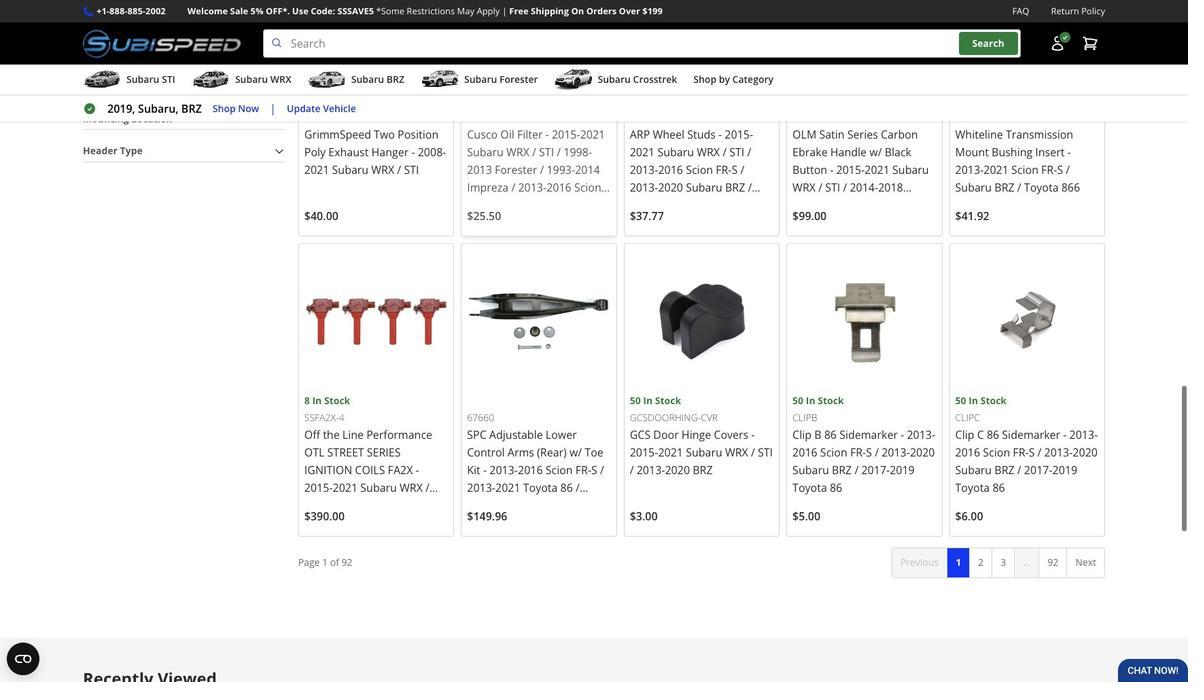 Task type: vqa. For each thing, say whether or not it's contained in the screenshot.
67660 SPC Adjustable Lower Control Arms (Rear) w/ Toe Kit - 2013-2016 Scion FR-S / 2013-2021 Toyota 86 / Subaru BRZ / 2008-2021 Subaru WRX / STI on the bottom of the page
yes



Task type: describe. For each thing, give the bounding box(es) containing it.
sti inside 50 in stock 100-7727 arp wheel studs - 2015- 2021 subaru wrx / sti / 2013-2016 scion fr-s / 2013-2020 subaru brz / 2017-2019 toyota 86
[[730, 145, 745, 160]]

2021 inside 10 in stock 00b001c cusco oil filter - 2015-2021 subaru wrx / sti / 1998- 2013 forester / 1993-2014 impreza / 2013-2016 scion fr-s / 2013-2020 subaru brz / 2017-2019 toyota 86
[[581, 127, 605, 142]]

2016 inside 50 in stock 100-7727 arp wheel studs - 2015- 2021 subaru wrx / sti / 2013-2016 scion fr-s / 2013-2020 subaru brz / 2017-2019 toyota 86
[[659, 163, 683, 178]]

shop for shop now
[[213, 102, 236, 115]]

2019 inside 10 in stock 00b001c cusco oil filter - 2015-2021 subaru wrx / sti / 1998- 2013 forester / 1993-2014 impreza / 2013-2016 scion fr-s / 2013-2020 subaru brz / 2017-2019 toyota 86
[[525, 216, 550, 231]]

subaru forester
[[464, 73, 538, 86]]

mounting location
[[83, 112, 173, 125]]

(rear)
[[537, 445, 567, 460]]

92 inside 92 button
[[1048, 556, 1059, 569]]

shop by category button
[[694, 67, 774, 95]]

whiteline transmission mount bushing insert - 2013-2021 scion fr-s / subaru brz / toyota 866 image
[[956, 0, 1100, 93]]

2017- inside 50 in stock clipc clip c 86 sidemarker - 2013- 2016 scion fr-s / 2013-2020 subaru brz / 2017-2019 toyota 86
[[1025, 463, 1053, 478]]

2020 inside 50 in stock clipb clip b 86 sidemarker - 2013- 2016 scion fr-s / 2013-2020 subaru brz / 2017-2019 toyota 86
[[911, 445, 935, 460]]

- inside the 10 in stock 070047 grimmspeed two position poly exhaust hanger - 2008- 2021 subaru wrx / sti
[[412, 145, 415, 160]]

2020 inside 10 in stock 00b001c cusco oil filter - 2015-2021 subaru wrx / sti / 1998- 2013 forester / 1993-2014 impreza / 2013-2016 scion fr-s / 2013-2020 subaru brz / 2017-2019 toyota 86
[[527, 198, 552, 213]]

b
[[815, 428, 822, 443]]

in for oil
[[481, 94, 490, 107]]

brz inside 50 in stock clipb clip b 86 sidemarker - 2013- 2016 scion fr-s / 2013-2020 subaru brz / 2017-2019 toyota 86
[[832, 463, 852, 478]]

2013- inside 8 in stock ssfa2x-4 off the line performance otl street series ignition coils fa2x - 2015-2021 subaru wrx / 2013-2021 scion frs / subaru brz / toyota 86
[[305, 498, 333, 513]]

10 for grimmspeed
[[305, 94, 315, 107]]

brz inside 50 in stock clipc clip c 86 sidemarker - 2013- 2016 scion fr-s / 2013-2020 subaru brz / 2017-2019 toyota 86
[[995, 463, 1015, 478]]

scion inside 7 in stock kdt926 whiteline transmission mount bushing insert - 2013-2021 scion fr-s / subaru brz / toyota 866
[[1012, 163, 1039, 178]]

in for two
[[318, 94, 327, 107]]

toyota inside 50 in stock clipb clip b 86 sidemarker - 2013- 2016 scion fr-s / 2013-2020 subaru brz / 2017-2019 toyota 86
[[793, 481, 827, 496]]

2021 inside 50 in stock 100-7727 arp wheel studs - 2015- 2021 subaru wrx / sti / 2013-2016 scion fr-s / 2013-2020 subaru brz / 2017-2019 toyota 86
[[630, 145, 655, 160]]

888-
[[110, 5, 128, 17]]

50 for clip b 86 sidemarker - 2013- 2016 scion fr-s / 2013-2020 subaru brz / 2017-2019 toyota 86
[[793, 394, 804, 407]]

3
[[1001, 556, 1007, 569]]

s inside 10 in stock 00b001c cusco oil filter - 2015-2021 subaru wrx / sti / 1998- 2013 forester / 1993-2014 impreza / 2013-2016 scion fr-s / 2013-2020 subaru brz / 2017-2019 toyota 86
[[483, 198, 489, 213]]

2019 inside 50 in stock 100-7727 arp wheel studs - 2015- 2021 subaru wrx / sti / 2013-2016 scion fr-s / 2013-2020 subaru brz / 2017-2019 toyota 86
[[659, 198, 683, 213]]

- inside 10 in stock 00b001c cusco oil filter - 2015-2021 subaru wrx / sti / 1998- 2013 forester / 1993-2014 impreza / 2013-2016 scion fr-s / 2013-2020 subaru brz / 2017-2019 toyota 86
[[546, 127, 549, 142]]

v2-
[[859, 111, 873, 124]]

subaru inside 50 in stock gcsdoorhing-cvr gcs door hinge covers - 2015-2021 subaru wrx / sti / 2013-2020 brz
[[686, 445, 723, 460]]

2015- inside 50 in stock 100-7727 arp wheel studs - 2015- 2021 subaru wrx / sti / 2013-2016 scion fr-s / 2013-2020 subaru brz / 2017-2019 toyota 86
[[725, 127, 754, 142]]

wrx inside dropdown button
[[271, 73, 292, 86]]

fr- inside 50 in stock clipb clip b 86 sidemarker - 2013- 2016 scion fr-s / 2013-2020 subaru brz / 2017-2019 toyota 86
[[851, 445, 867, 460]]

subaru inside 7 in stock kdt926 whiteline transmission mount bushing insert - 2013-2021 scion fr-s / subaru brz / toyota 866
[[956, 180, 992, 195]]

7
[[956, 94, 961, 107]]

forester inside dropdown button
[[500, 73, 538, 86]]

door
[[654, 428, 679, 443]]

type
[[120, 144, 143, 157]]

2013- inside 50 in stock gcsdoorhing-cvr gcs door hinge covers - 2015-2021 subaru wrx / sti / 2013-2020 brz
[[637, 463, 665, 478]]

2016 inside 50 in stock clipb clip b 86 sidemarker - 2013- 2016 scion fr-s / 2013-2020 subaru brz / 2017-2019 toyota 86
[[793, 445, 818, 460]]

shop now
[[213, 102, 259, 115]]

cusco oil filter - 2015-2021 subaru wrx / sti / 1998-2013 forester / 1993-2014 impreza / 2013-2016 scion fr-s / 2013-2020 subaru brz / 2017-2019 toyota 86 image
[[467, 0, 611, 93]]

street
[[327, 445, 364, 460]]

+1-888-885-2002 link
[[97, 4, 166, 18]]

10 in stock 070047 grimmspeed two position poly exhaust hanger - 2008- 2021 subaru wrx / sti
[[305, 94, 446, 178]]

stock for arp
[[655, 94, 682, 107]]

exhaust
[[329, 145, 369, 160]]

2019,
[[107, 101, 135, 116]]

subispeed logo image
[[83, 29, 241, 58]]

in for transmission
[[964, 94, 973, 107]]

$40.00
[[305, 209, 339, 224]]

stock for transmission
[[976, 94, 1002, 107]]

fr- inside 67660 spc adjustable lower control arms (rear) w/ toe kit - 2013-2016 scion fr-s / 2013-2021 toyota 86 / subaru brz / 2008-2021 subaru wrx / sti
[[576, 463, 592, 478]]

in for gcs
[[644, 394, 653, 407]]

- inside 7 in stock kdt926 whiteline transmission mount bushing insert - 2013-2021 scion fr-s / subaru brz / toyota 866
[[1068, 145, 1072, 160]]

by
[[719, 73, 730, 86]]

wrx inside 8 in stock ssfa2x-4 off the line performance otl street series ignition coils fa2x - 2015-2021 subaru wrx / 2013-2021 scion frs / subaru brz / toyota 86
[[400, 481, 423, 496]]

orders
[[587, 5, 617, 17]]

- inside 50 in stock clipb clip b 86 sidemarker - 2013- 2016 scion fr-s / 2013-2020 subaru brz / 2017-2019 toyota 86
[[901, 428, 905, 443]]

brz inside 67660 spc adjustable lower control arms (rear) w/ toe kit - 2013-2016 scion fr-s / 2013-2021 toyota 86 / subaru brz / 2008-2021 subaru wrx / sti
[[507, 498, 527, 513]]

clipc
[[956, 411, 981, 424]]

c
[[978, 428, 985, 443]]

sidemarker for b
[[840, 428, 898, 443]]

clip b 86 sidemarker - 2013-2016 scion fr-s / 2013-2020 subaru brz / 2017-2019 toyota 86 image
[[793, 250, 937, 394]]

over
[[619, 5, 641, 17]]

2017- inside 10 in stock 00b001c cusco oil filter - 2015-2021 subaru wrx / sti / 1998- 2013 forester / 1993-2014 impreza / 2013-2016 scion fr-s / 2013-2020 subaru brz / 2017-2019 toyota 86
[[497, 216, 525, 231]]

2016 inside 10 in stock 00b001c cusco oil filter - 2015-2021 subaru wrx / sti / 1998- 2013 forester / 1993-2014 impreza / 2013-2016 scion fr-s / 2013-2020 subaru brz / 2017-2019 toyota 86
[[547, 180, 572, 195]]

50 in stock gcsdoorhing-cvr gcs door hinge covers - 2015-2021 subaru wrx / sti / 2013-2020 brz
[[630, 394, 773, 478]]

scion inside 50 in stock 100-7727 arp wheel studs - 2015- 2021 subaru wrx / sti / 2013-2016 scion fr-s / 2013-2020 subaru brz / 2017-2019 toyota 86
[[686, 163, 713, 178]]

cvr
[[701, 411, 718, 424]]

1998-
[[564, 145, 592, 160]]

oil
[[501, 127, 515, 142]]

in for off
[[312, 394, 322, 407]]

sti inside 10 in stock 00b001c cusco oil filter - 2015-2021 subaru wrx / sti / 1998- 2013 forester / 1993-2014 impreza / 2013-2016 scion fr-s / 2013-2020 subaru brz / 2017-2019 toyota 86
[[539, 145, 554, 160]]

on
[[572, 5, 584, 17]]

2013- inside 7 in stock kdt926 whiteline transmission mount bushing insert - 2013-2021 scion fr-s / subaru brz / toyota 866
[[956, 163, 984, 178]]

shop now link
[[213, 101, 259, 117]]

+1-
[[97, 5, 110, 17]]

update
[[287, 102, 321, 115]]

86 inside 67660 spc adjustable lower control arms (rear) w/ toe kit - 2013-2016 scion fr-s / 2013-2021 toyota 86 / subaru brz / 2008-2021 subaru wrx / sti
[[561, 481, 573, 496]]

wheel
[[653, 127, 685, 142]]

scion inside 10 in stock 00b001c cusco oil filter - 2015-2021 subaru wrx / sti / 1998- 2013 forester / 1993-2014 impreza / 2013-2016 scion fr-s / 2013-2020 subaru brz / 2017-2019 toyota 86
[[575, 180, 602, 195]]

sidemarker for c
[[1003, 428, 1061, 443]]

866
[[1062, 180, 1081, 195]]

2015- inside 8 in stock ssfa2x-4 off the line performance otl street series ignition coils fa2x - 2015-2021 subaru wrx / 2013-2021 scion frs / subaru brz / toyota 86
[[305, 481, 333, 496]]

return policy
[[1052, 5, 1106, 17]]

category
[[733, 73, 774, 86]]

performance
[[367, 428, 433, 443]]

wrx inside 50 in stock 100-7727 arp wheel studs - 2015- 2021 subaru wrx / sti / 2013-2016 scion fr-s / 2013-2020 subaru brz / 2017-2019 toyota 86
[[697, 145, 720, 160]]

8
[[305, 394, 310, 407]]

2017- inside 50 in stock clipb clip b 86 sidemarker - 2013- 2016 scion fr-s / 2013-2020 subaru brz / 2017-2019 toyota 86
[[862, 463, 890, 478]]

grimmspeed
[[305, 127, 371, 142]]

header
[[83, 144, 118, 157]]

s inside 50 in stock 100-7727 arp wheel studs - 2015- 2021 subaru wrx / sti / 2013-2016 scion fr-s / 2013-2020 subaru brz / 2017-2019 toyota 86
[[732, 163, 738, 178]]

s inside 50 in stock clipb clip b 86 sidemarker - 2013- 2016 scion fr-s / 2013-2020 subaru brz / 2017-2019 toyota 86
[[867, 445, 873, 460]]

filter
[[517, 127, 543, 142]]

now
[[238, 102, 259, 115]]

0 vertical spatial |
[[502, 5, 507, 17]]

stock for oil
[[493, 94, 519, 107]]

next button
[[1067, 548, 1106, 578]]

sti inside 'subaru sti' dropdown button
[[162, 73, 175, 86]]

$149.96
[[467, 509, 508, 524]]

- inside 67660 spc adjustable lower control arms (rear) w/ toe kit - 2013-2016 scion fr-s / 2013-2021 toyota 86 / subaru brz / 2008-2021 subaru wrx / sti
[[483, 463, 487, 478]]

2021 inside the 10 in stock 070047 grimmspeed two position poly exhaust hanger - 2008- 2021 subaru wrx / sti
[[305, 163, 329, 178]]

welcome sale 5% off*. use code: sssave5 *some restrictions may apply | free shipping on orders over $199
[[188, 5, 663, 17]]

bushing
[[992, 145, 1033, 160]]

ssfa2x-
[[305, 411, 339, 424]]

...
[[1024, 556, 1031, 569]]

off*.
[[266, 5, 290, 17]]

search input field
[[263, 29, 1021, 58]]

return policy link
[[1052, 4, 1106, 18]]

4
[[339, 411, 344, 424]]

wrx inside 67660 spc adjustable lower control arms (rear) w/ toe kit - 2013-2016 scion fr-s / 2013-2021 toyota 86 / subaru brz / 2008-2021 subaru wrx / sti
[[507, 516, 530, 531]]

$37.77
[[630, 209, 664, 224]]

wrx inside 50 in stock gcsdoorhing-cvr gcs door hinge covers - 2015-2021 subaru wrx / sti / 2013-2020 brz
[[726, 445, 749, 460]]

67660
[[467, 411, 495, 424]]

hbkwbb-
[[793, 111, 835, 124]]

faq
[[1013, 5, 1030, 17]]

subaru inside 50 in stock clipb clip b 86 sidemarker - 2013- 2016 scion fr-s / 2013-2020 subaru brz / 2017-2019 toyota 86
[[793, 463, 830, 478]]

apply
[[477, 5, 500, 17]]

toyota inside 50 in stock clipc clip c 86 sidemarker - 2013- 2016 scion fr-s / 2013-2020 subaru brz / 2017-2019 toyota 86
[[956, 481, 990, 496]]

stock for v2-
[[818, 94, 844, 107]]

1 92 from the left
[[342, 556, 353, 569]]

2017- inside 50 in stock 100-7727 arp wheel studs - 2015- 2021 subaru wrx / sti / 2013-2016 scion fr-s / 2013-2020 subaru brz / 2017-2019 toyota 86
[[630, 198, 659, 213]]

clip for clip b 86 sidemarker - 2013- 2016 scion fr-s / 2013-2020 subaru brz / 2017-2019 toyota 86
[[793, 428, 812, 443]]

toyota inside 50 in stock 100-7727 arp wheel studs - 2015- 2021 subaru wrx / sti / 2013-2016 scion fr-s / 2013-2020 subaru brz / 2017-2019 toyota 86
[[686, 198, 721, 213]]

next
[[1076, 556, 1097, 569]]

code:
[[311, 5, 335, 17]]

in for c
[[969, 394, 979, 407]]

fr- inside 50 in stock clipc clip c 86 sidemarker - 2013- 2016 scion fr-s / 2013-2020 subaru brz / 2017-2019 toyota 86
[[1014, 445, 1029, 460]]

7727
[[650, 111, 671, 124]]

scion inside 50 in stock clipb clip b 86 sidemarker - 2013- 2016 scion fr-s / 2013-2020 subaru brz / 2017-2019 toyota 86
[[821, 445, 848, 460]]

30
[[793, 94, 804, 107]]

in for arp
[[644, 94, 653, 107]]

gcs
[[630, 428, 651, 443]]

position
[[398, 127, 439, 142]]

*some
[[376, 5, 405, 17]]

sti inside the 10 in stock 070047 grimmspeed two position poly exhaust hanger - 2008- 2021 subaru wrx / sti
[[404, 163, 419, 178]]

$25.50
[[467, 209, 501, 224]]

cusco
[[467, 127, 498, 142]]

lower
[[546, 428, 577, 443]]

ignition
[[305, 463, 352, 478]]

2002
[[146, 5, 166, 17]]

previous button
[[892, 548, 948, 578]]

2
[[979, 556, 984, 569]]

transmission
[[1006, 127, 1074, 142]]

brz inside 50 in stock gcsdoorhing-cvr gcs door hinge covers - 2015-2021 subaru wrx / sti / 2013-2020 brz
[[693, 463, 713, 478]]

kdt926
[[956, 111, 989, 124]]

92 button
[[1039, 548, 1068, 578]]

clip for clip c 86 sidemarker - 2013- 2016 scion fr-s / 2013-2020 subaru brz / 2017-2019 toyota 86
[[956, 428, 975, 443]]

- inside 50 in stock gcsdoorhing-cvr gcs door hinge covers - 2015-2021 subaru wrx / sti / 2013-2020 brz
[[752, 428, 755, 443]]

2019 inside 50 in stock clipb clip b 86 sidemarker - 2013- 2016 scion fr-s / 2013-2020 subaru brz / 2017-2019 toyota 86
[[890, 463, 915, 478]]

30 in stock hbkwbb-ft86-v2-cf-bksb
[[793, 94, 909, 124]]

2016 inside 50 in stock clipc clip c 86 sidemarker - 2013- 2016 scion fr-s / 2013-2020 subaru brz / 2017-2019 toyota 86
[[956, 445, 981, 460]]



Task type: locate. For each thing, give the bounding box(es) containing it.
| right now
[[270, 101, 276, 116]]

2015- down gcs
[[630, 445, 659, 460]]

in up 070047
[[318, 94, 327, 107]]

10 for cusco
[[467, 94, 478, 107]]

1 vertical spatial forester
[[495, 163, 537, 178]]

stock up 'gcsdoorhing-'
[[655, 394, 682, 407]]

brz inside 7 in stock kdt926 whiteline transmission mount bushing insert - 2013-2021 scion fr-s / subaru brz / toyota 866
[[995, 180, 1015, 195]]

toyota down 1993-
[[553, 216, 588, 231]]

in right 7
[[964, 94, 973, 107]]

stock up 7727 at the top
[[655, 94, 682, 107]]

2 92 from the left
[[1048, 556, 1059, 569]]

scion down b
[[821, 445, 848, 460]]

2021 inside 50 in stock gcsdoorhing-cvr gcs door hinge covers - 2015-2021 subaru wrx / sti / 2013-2020 brz
[[659, 445, 683, 460]]

92 right "..."
[[1048, 556, 1059, 569]]

in up 'gcsdoorhing-'
[[644, 394, 653, 407]]

grimmspeed two position poly exhaust hanger - 2008-2021 subaru wrx / sti image
[[305, 0, 448, 93]]

scion down 2014
[[575, 180, 602, 195]]

toyota left 866
[[1025, 180, 1059, 195]]

3 button
[[992, 548, 1015, 578]]

2016 down b
[[793, 445, 818, 460]]

arp wheel studs - 2015-2021 subaru wrx / sti / 2013-2016 scion fr-s / 2013-2020 subaru brz / 2017-2019 toyota 86 image
[[630, 0, 774, 93]]

subaru brz
[[351, 73, 405, 86]]

fa2x
[[388, 463, 413, 478]]

stock for gcs
[[655, 394, 682, 407]]

scion down bushing
[[1012, 163, 1039, 178]]

in inside 7 in stock kdt926 whiteline transmission mount bushing insert - 2013-2021 scion fr-s / subaru brz / toyota 866
[[964, 94, 973, 107]]

a subaru wrx thumbnail image image
[[192, 69, 230, 90]]

kit
[[467, 463, 481, 478]]

2020
[[659, 180, 683, 195], [527, 198, 552, 213], [911, 445, 935, 460], [1073, 445, 1098, 460], [665, 463, 690, 478]]

button image
[[1050, 35, 1066, 52]]

0 vertical spatial 2008-
[[418, 145, 446, 160]]

50 for arp wheel studs - 2015- 2021 subaru wrx / sti / 2013-2016 scion fr-s / 2013-2020 subaru brz / 2017-2019 toyota 86
[[630, 94, 641, 107]]

a subaru sti thumbnail image image
[[83, 69, 121, 90]]

in inside 10 in stock 00b001c cusco oil filter - 2015-2021 subaru wrx / sti / 1998- 2013 forester / 1993-2014 impreza / 2013-2016 scion fr-s / 2013-2020 subaru brz / 2017-2019 toyota 86
[[481, 94, 490, 107]]

fr- inside 7 in stock kdt926 whiteline transmission mount bushing insert - 2013-2021 scion fr-s / subaru brz / toyota 866
[[1042, 163, 1058, 178]]

off the line performance otl street series ignition coils fa2x - 2015-2021 subaru wrx / 2013-2021 scion frs / subaru brz / toyota 86 image
[[305, 250, 448, 394]]

50 up 100-
[[630, 94, 641, 107]]

subaru inside the 10 in stock 070047 grimmspeed two position poly exhaust hanger - 2008- 2021 subaru wrx / sti
[[332, 163, 369, 178]]

50 inside 50 in stock gcsdoorhing-cvr gcs door hinge covers - 2015-2021 subaru wrx / sti / 2013-2020 brz
[[630, 394, 641, 407]]

50 inside 50 in stock clipb clip b 86 sidemarker - 2013- 2016 scion fr-s / 2013-2020 subaru brz / 2017-2019 toyota 86
[[793, 394, 804, 407]]

sssave5
[[338, 5, 374, 17]]

070047
[[305, 111, 337, 124]]

wrx inside 10 in stock 00b001c cusco oil filter - 2015-2021 subaru wrx / sti / 1998- 2013 forester / 1993-2014 impreza / 2013-2016 scion fr-s / 2013-2020 subaru brz / 2017-2019 toyota 86
[[507, 145, 530, 160]]

toyota down frs
[[373, 516, 408, 531]]

stock up c
[[981, 394, 1007, 407]]

policy
[[1082, 5, 1106, 17]]

stock for two
[[330, 94, 356, 107]]

spc
[[467, 428, 487, 443]]

sidemarker right c
[[1003, 428, 1061, 443]]

stock inside 50 in stock clipc clip c 86 sidemarker - 2013- 2016 scion fr-s / 2013-2020 subaru brz / 2017-2019 toyota 86
[[981, 394, 1007, 407]]

free
[[510, 5, 529, 17]]

2020 inside 50 in stock clipc clip c 86 sidemarker - 2013- 2016 scion fr-s / 2013-2020 subaru brz / 2017-2019 toyota 86
[[1073, 445, 1098, 460]]

previous
[[901, 556, 939, 569]]

shop left now
[[213, 102, 236, 115]]

2015- up 1998-
[[552, 127, 581, 142]]

2 10 from the left
[[467, 94, 478, 107]]

2016 down c
[[956, 445, 981, 460]]

insert
[[1036, 145, 1065, 160]]

10 inside the 10 in stock 070047 grimmspeed two position poly exhaust hanger - 2008- 2021 subaru wrx / sti
[[305, 94, 315, 107]]

sidemarker right b
[[840, 428, 898, 443]]

stock inside 10 in stock 00b001c cusco oil filter - 2015-2021 subaru wrx / sti / 1998- 2013 forester / 1993-2014 impreza / 2013-2016 scion fr-s / 2013-2020 subaru brz / 2017-2019 toyota 86
[[493, 94, 519, 107]]

in inside 8 in stock ssfa2x-4 off the line performance otl street series ignition coils fa2x - 2015-2021 subaru wrx / 2013-2021 scion frs / subaru brz / toyota 86
[[312, 394, 322, 407]]

stock up kdt926
[[976, 94, 1002, 107]]

1 horizontal spatial |
[[502, 5, 507, 17]]

2016 inside 67660 spc adjustable lower control arms (rear) w/ toe kit - 2013-2016 scion fr-s / 2013-2021 toyota 86 / subaru brz / 2008-2021 subaru wrx / sti
[[518, 463, 543, 478]]

scion down (rear)
[[546, 463, 573, 478]]

2 sidemarker from the left
[[1003, 428, 1061, 443]]

brz inside dropdown button
[[387, 73, 405, 86]]

scion left frs
[[361, 498, 388, 513]]

/
[[533, 145, 537, 160], [557, 145, 561, 160], [723, 145, 727, 160], [748, 145, 752, 160], [397, 163, 401, 178], [540, 163, 544, 178], [741, 163, 745, 178], [1067, 163, 1071, 178], [512, 180, 516, 195], [748, 180, 752, 195], [1018, 180, 1022, 195], [492, 198, 496, 213], [490, 216, 494, 231], [751, 445, 755, 460], [875, 445, 879, 460], [1038, 445, 1042, 460], [600, 463, 604, 478], [630, 463, 634, 478], [855, 463, 859, 478], [1018, 463, 1022, 478], [426, 481, 430, 496], [576, 481, 580, 496], [412, 498, 416, 513], [529, 498, 533, 513], [367, 516, 371, 531], [533, 516, 537, 531]]

1 left of
[[322, 556, 328, 569]]

2014
[[575, 163, 600, 178]]

$390.00
[[305, 509, 345, 524]]

toyota inside 67660 spc adjustable lower control arms (rear) w/ toe kit - 2013-2016 scion fr-s / 2013-2021 toyota 86 / subaru brz / 2008-2021 subaru wrx / sti
[[523, 481, 558, 496]]

$5.00
[[793, 509, 821, 524]]

50 inside 50 in stock 100-7727 arp wheel studs - 2015- 2021 subaru wrx / sti / 2013-2016 scion fr-s / 2013-2020 subaru brz / 2017-2019 toyota 86
[[630, 94, 641, 107]]

in right 30
[[806, 94, 816, 107]]

subaru
[[126, 73, 159, 86], [235, 73, 268, 86], [351, 73, 384, 86], [464, 73, 497, 86], [598, 73, 631, 86], [467, 145, 504, 160], [658, 145, 694, 160], [332, 163, 369, 178], [686, 180, 723, 195], [956, 180, 992, 195], [555, 198, 591, 213], [686, 445, 723, 460], [793, 463, 830, 478], [956, 463, 992, 478], [361, 481, 397, 496], [467, 498, 504, 513], [305, 516, 341, 531], [467, 516, 504, 531]]

gcs door hinge covers - 2015-2021 subaru wrx / sti / 2013-2020 brz image
[[630, 250, 774, 394]]

forester inside 10 in stock 00b001c cusco oil filter - 2015-2021 subaru wrx / sti / 1998- 2013 forester / 1993-2014 impreza / 2013-2016 scion fr-s / 2013-2020 subaru brz / 2017-2019 toyota 86
[[495, 163, 537, 178]]

gcsdoorhing-
[[630, 411, 701, 424]]

in inside 30 in stock hbkwbb-ft86-v2-cf-bksb
[[806, 94, 816, 107]]

50 up clipb
[[793, 394, 804, 407]]

sti inside 50 in stock gcsdoorhing-cvr gcs door hinge covers - 2015-2021 subaru wrx / sti / 2013-2020 brz
[[758, 445, 773, 460]]

0 horizontal spatial clip
[[793, 428, 812, 443]]

fr- inside 50 in stock 100-7727 arp wheel studs - 2015- 2021 subaru wrx / sti / 2013-2016 scion fr-s / 2013-2020 subaru brz / 2017-2019 toyota 86
[[716, 163, 732, 178]]

2008- down position
[[418, 145, 446, 160]]

sidemarker inside 50 in stock clipb clip b 86 sidemarker - 2013- 2016 scion fr-s / 2013-2020 subaru brz / 2017-2019 toyota 86
[[840, 428, 898, 443]]

2015- right studs
[[725, 127, 754, 142]]

2019
[[659, 198, 683, 213], [525, 216, 550, 231], [890, 463, 915, 478], [1053, 463, 1078, 478]]

10 in stock 00b001c cusco oil filter - 2015-2021 subaru wrx / sti / 1998- 2013 forester / 1993-2014 impreza / 2013-2016 scion fr-s / 2013-2020 subaru brz / 2017-2019 toyota 86
[[467, 94, 605, 231]]

open widget image
[[7, 643, 39, 676]]

update vehicle
[[287, 102, 356, 115]]

1 horizontal spatial shop
[[694, 73, 717, 86]]

0 horizontal spatial 92
[[342, 556, 353, 569]]

2016 down 'wheel'
[[659, 163, 683, 178]]

1 vertical spatial shop
[[213, 102, 236, 115]]

in inside 50 in stock clipc clip c 86 sidemarker - 2013- 2016 scion fr-s / 2013-2020 subaru brz / 2017-2019 toyota 86
[[969, 394, 979, 407]]

a subaru brz thumbnail image image
[[308, 69, 346, 90]]

in inside 50 in stock clipb clip b 86 sidemarker - 2013- 2016 scion fr-s / 2013-2020 subaru brz / 2017-2019 toyota 86
[[806, 394, 816, 407]]

s inside 50 in stock clipc clip c 86 sidemarker - 2013- 2016 scion fr-s / 2013-2020 subaru brz / 2017-2019 toyota 86
[[1029, 445, 1035, 460]]

stock down a subaru brz thumbnail image
[[330, 94, 356, 107]]

- inside 8 in stock ssfa2x-4 off the line performance otl street series ignition coils fa2x - 2015-2021 subaru wrx / 2013-2021 scion frs / subaru brz / toyota 86
[[416, 463, 419, 478]]

otl
[[305, 445, 325, 460]]

toyota right $37.77
[[686, 198, 721, 213]]

in for b
[[806, 394, 816, 407]]

stock inside the 10 in stock 070047 grimmspeed two position poly exhaust hanger - 2008- 2021 subaru wrx / sti
[[330, 94, 356, 107]]

faq link
[[1013, 4, 1030, 18]]

subaru wrx button
[[192, 67, 292, 95]]

in right 8
[[312, 394, 322, 407]]

in for v2-
[[806, 94, 816, 107]]

whiteline
[[956, 127, 1004, 142]]

clip
[[793, 428, 812, 443], [956, 428, 975, 443]]

clip left b
[[793, 428, 812, 443]]

2015- inside 10 in stock 00b001c cusco oil filter - 2015-2021 subaru wrx / sti / 1998- 2013 forester / 1993-2014 impreza / 2013-2016 scion fr-s / 2013-2020 subaru brz / 2017-2019 toyota 86
[[552, 127, 581, 142]]

- inside 50 in stock clipc clip c 86 sidemarker - 2013- 2016 scion fr-s / 2013-2020 subaru brz / 2017-2019 toyota 86
[[1064, 428, 1067, 443]]

92 right of
[[342, 556, 353, 569]]

1 horizontal spatial clip
[[956, 428, 975, 443]]

two
[[374, 127, 395, 142]]

2015- inside 50 in stock gcsdoorhing-cvr gcs door hinge covers - 2015-2021 subaru wrx / sti / 2013-2020 brz
[[630, 445, 659, 460]]

0 vertical spatial shop
[[694, 73, 717, 86]]

toyota down (rear)
[[523, 481, 558, 496]]

forester up impreza
[[495, 163, 537, 178]]

1 horizontal spatial sidemarker
[[1003, 428, 1061, 443]]

stock for b
[[818, 394, 844, 407]]

10 up 070047
[[305, 94, 315, 107]]

welcome
[[188, 5, 228, 17]]

hanger
[[372, 145, 409, 160]]

stock up 4
[[324, 394, 350, 407]]

subaru sti
[[126, 73, 175, 86]]

toyota up $6.00
[[956, 481, 990, 496]]

restrictions
[[407, 5, 455, 17]]

in up 00b001c
[[481, 94, 490, 107]]

1 sidemarker from the left
[[840, 428, 898, 443]]

toyota inside 8 in stock ssfa2x-4 off the line performance otl street series ignition coils fa2x - 2015-2021 subaru wrx / 2013-2021 scion frs / subaru brz / toyota 86
[[373, 516, 408, 531]]

mount
[[956, 145, 989, 160]]

50 in stock clipc clip c 86 sidemarker - 2013- 2016 scion fr-s / 2013-2020 subaru brz / 2017-2019 toyota 86
[[956, 394, 1099, 496]]

$6.00
[[956, 509, 984, 524]]

86
[[724, 198, 736, 213], [590, 216, 603, 231], [825, 428, 837, 443], [987, 428, 1000, 443], [561, 481, 573, 496], [830, 481, 843, 496], [993, 481, 1006, 496], [411, 516, 423, 531]]

2 clip from the left
[[956, 428, 975, 443]]

1 horizontal spatial 10
[[467, 94, 478, 107]]

may
[[457, 5, 475, 17]]

page
[[298, 556, 320, 569]]

1 10 from the left
[[305, 94, 315, 107]]

olm satin series carbon ebrake handle w/ black button - 2015-2021 subaru wrx / sti / 2014-2018 forester / 2013-2017 crosstrek / 2013-2016 scion fr-s / 2013-2024 subaru brz / 2017-2020 toyota 86 / 2022-2024 gr86 image
[[793, 0, 937, 93]]

spc adjustable lower control arms (rear) w/ toe kit - 2013-2016 scion fr-s / 2013-2021 toyota 86 / subaru brz / 2008-2021 subaru wrx / sti image
[[467, 250, 611, 394]]

of
[[330, 556, 339, 569]]

sti inside 67660 spc adjustable lower control arms (rear) w/ toe kit - 2013-2016 scion fr-s / 2013-2021 toyota 86 / subaru brz / 2008-2021 subaru wrx / sti
[[539, 516, 554, 531]]

vehicle
[[323, 102, 356, 115]]

toyota inside 7 in stock kdt926 whiteline transmission mount bushing insert - 2013-2021 scion fr-s / subaru brz / toyota 866
[[1025, 180, 1059, 195]]

clipb
[[793, 411, 818, 424]]

$41.92
[[956, 209, 990, 224]]

- inside 50 in stock 100-7727 arp wheel studs - 2015- 2021 subaru wrx / sti / 2013-2016 scion fr-s / 2013-2020 subaru brz / 2017-2019 toyota 86
[[719, 127, 722, 142]]

update vehicle button
[[287, 101, 356, 117]]

control
[[467, 445, 505, 460]]

1 inside 1 button
[[956, 556, 962, 569]]

8 in stock ssfa2x-4 off the line performance otl street series ignition coils fa2x - 2015-2021 subaru wrx / 2013-2021 scion frs / subaru brz / toyota 86
[[305, 394, 433, 531]]

use
[[292, 5, 309, 17]]

1 clip from the left
[[793, 428, 812, 443]]

1 1 from the left
[[322, 556, 328, 569]]

brz
[[387, 73, 405, 86], [181, 101, 202, 116], [726, 180, 746, 195], [995, 180, 1015, 195], [467, 216, 487, 231], [693, 463, 713, 478], [832, 463, 852, 478], [995, 463, 1015, 478], [507, 498, 527, 513], [344, 516, 364, 531]]

86 inside 10 in stock 00b001c cusco oil filter - 2015-2021 subaru wrx / sti / 1998- 2013 forester / 1993-2014 impreza / 2013-2016 scion fr-s / 2013-2020 subaru brz / 2017-2019 toyota 86
[[590, 216, 603, 231]]

stock down subaru forester
[[493, 94, 519, 107]]

sale
[[230, 5, 248, 17]]

location
[[131, 112, 173, 125]]

stock for c
[[981, 394, 1007, 407]]

stock up ft86-
[[818, 94, 844, 107]]

poly
[[305, 145, 326, 160]]

2021 inside 7 in stock kdt926 whiteline transmission mount bushing insert - 2013-2021 scion fr-s / subaru brz / toyota 866
[[984, 163, 1009, 178]]

$199
[[643, 5, 663, 17]]

0 horizontal spatial 2008-
[[418, 145, 446, 160]]

1 horizontal spatial 92
[[1048, 556, 1059, 569]]

shop inside dropdown button
[[694, 73, 717, 86]]

scion inside 50 in stock clipc clip c 86 sidemarker - 2013- 2016 scion fr-s / 2013-2020 subaru brz / 2017-2019 toyota 86
[[984, 445, 1011, 460]]

10 up 00b001c
[[467, 94, 478, 107]]

1993-
[[547, 163, 575, 178]]

scion inside 8 in stock ssfa2x-4 off the line performance otl street series ignition coils fa2x - 2015-2021 subaru wrx / 2013-2021 scion frs / subaru brz / toyota 86
[[361, 498, 388, 513]]

a subaru crosstrek thumbnail image image
[[555, 69, 593, 90]]

2 1 from the left
[[956, 556, 962, 569]]

stock up b
[[818, 394, 844, 407]]

stock inside 30 in stock hbkwbb-ft86-v2-cf-bksb
[[818, 94, 844, 107]]

brz inside 10 in stock 00b001c cusco oil filter - 2015-2021 subaru wrx / sti / 1998- 2013 forester / 1993-2014 impreza / 2013-2016 scion fr-s / 2013-2020 subaru brz / 2017-2019 toyota 86
[[467, 216, 487, 231]]

clip left c
[[956, 428, 975, 443]]

50 inside 50 in stock clipc clip c 86 sidemarker - 2013- 2016 scion fr-s / 2013-2020 subaru brz / 2017-2019 toyota 86
[[956, 394, 967, 407]]

0 horizontal spatial shop
[[213, 102, 236, 115]]

brz inside 8 in stock ssfa2x-4 off the line performance otl street series ignition coils fa2x - 2015-2021 subaru wrx / 2013-2021 scion frs / subaru brz / toyota 86
[[344, 516, 364, 531]]

mounting location button
[[83, 109, 285, 129]]

50 for clip c 86 sidemarker - 2013- 2016 scion fr-s / 2013-2020 subaru brz / 2017-2019 toyota 86
[[956, 394, 967, 407]]

5%
[[251, 5, 264, 17]]

stock inside 50 in stock gcsdoorhing-cvr gcs door hinge covers - 2015-2021 subaru wrx / sti / 2013-2020 brz
[[655, 394, 682, 407]]

50 for gcs door hinge covers - 2015-2021 subaru wrx / sti / 2013-2020 brz
[[630, 394, 641, 407]]

86 inside 8 in stock ssfa2x-4 off the line performance otl street series ignition coils fa2x - 2015-2021 subaru wrx / 2013-2021 scion frs / subaru brz / toyota 86
[[411, 516, 423, 531]]

2008-
[[418, 145, 446, 160], [536, 498, 565, 513]]

off
[[305, 428, 320, 443]]

$99.00
[[793, 209, 827, 224]]

885-
[[128, 5, 146, 17]]

forester up 00b001c
[[500, 73, 538, 86]]

s inside 7 in stock kdt926 whiteline transmission mount bushing insert - 2013-2021 scion fr-s / subaru brz / toyota 866
[[1058, 163, 1064, 178]]

2008- inside the 10 in stock 070047 grimmspeed two position poly exhaust hanger - 2008- 2021 subaru wrx / sti
[[418, 145, 446, 160]]

| left free
[[502, 5, 507, 17]]

scion down c
[[984, 445, 1011, 460]]

2008- down (rear)
[[536, 498, 565, 513]]

wrx inside the 10 in stock 070047 grimmspeed two position poly exhaust hanger - 2008- 2021 subaru wrx / sti
[[372, 163, 395, 178]]

0 horizontal spatial |
[[270, 101, 276, 116]]

covers
[[714, 428, 749, 443]]

wrx
[[271, 73, 292, 86], [507, 145, 530, 160], [697, 145, 720, 160], [372, 163, 395, 178], [726, 445, 749, 460], [400, 481, 423, 496], [507, 516, 530, 531]]

in up clipb
[[806, 394, 816, 407]]

/ inside the 10 in stock 070047 grimmspeed two position poly exhaust hanger - 2008- 2021 subaru wrx / sti
[[397, 163, 401, 178]]

arms
[[508, 445, 534, 460]]

2021
[[581, 127, 605, 142], [630, 145, 655, 160], [305, 163, 329, 178], [984, 163, 1009, 178], [659, 445, 683, 460], [333, 481, 358, 496], [496, 481, 521, 496], [333, 498, 358, 513], [565, 498, 590, 513]]

fr- inside 10 in stock 00b001c cusco oil filter - 2015-2021 subaru wrx / sti / 1998- 2013 forester / 1993-2014 impreza / 2013-2016 scion fr-s / 2013-2020 subaru brz / 2017-2019 toyota 86
[[467, 198, 483, 213]]

subaru inside 50 in stock clipc clip c 86 sidemarker - 2013- 2016 scion fr-s / 2013-2020 subaru brz / 2017-2019 toyota 86
[[956, 463, 992, 478]]

1 horizontal spatial 2008-
[[536, 498, 565, 513]]

return
[[1052, 5, 1080, 17]]

shop by category
[[694, 73, 774, 86]]

50 in stock 100-7727 arp wheel studs - 2015- 2021 subaru wrx / sti / 2013-2016 scion fr-s / 2013-2020 subaru brz / 2017-2019 toyota 86
[[630, 94, 754, 213]]

ellipses image
[[1015, 548, 1040, 578]]

86 inside 50 in stock 100-7727 arp wheel studs - 2015- 2021 subaru wrx / sti / 2013-2016 scion fr-s / 2013-2020 subaru brz / 2017-2019 toyota 86
[[724, 198, 736, 213]]

scion down studs
[[686, 163, 713, 178]]

stock for off
[[324, 394, 350, 407]]

1 horizontal spatial 1
[[956, 556, 962, 569]]

50 up 'gcsdoorhing-'
[[630, 394, 641, 407]]

2008- inside 67660 spc adjustable lower control arms (rear) w/ toe kit - 2013-2016 scion fr-s / 2013-2021 toyota 86 / subaru brz / 2008-2021 subaru wrx / sti
[[536, 498, 565, 513]]

1 left 2
[[956, 556, 962, 569]]

w/
[[570, 445, 582, 460]]

2015- down ignition
[[305, 481, 333, 496]]

subaru crosstrek
[[598, 73, 678, 86]]

2020 inside 50 in stock 100-7727 arp wheel studs - 2015- 2021 subaru wrx / sti / 2013-2016 scion fr-s / 2013-2020 subaru brz / 2017-2019 toyota 86
[[659, 180, 683, 195]]

2016 down arms
[[518, 463, 543, 478]]

in up clipc
[[969, 394, 979, 407]]

in up 100-
[[644, 94, 653, 107]]

2016 down 1993-
[[547, 180, 572, 195]]

1 vertical spatial |
[[270, 101, 276, 116]]

brz inside 50 in stock 100-7727 arp wheel studs - 2015- 2021 subaru wrx / sti / 2013-2016 scion fr-s / 2013-2020 subaru brz / 2017-2019 toyota 86
[[726, 180, 746, 195]]

clip c 86 sidemarker - 2013-2016 scion fr-s / 2013-2020 subaru brz / 2017-2019 toyota 86 image
[[956, 250, 1100, 394]]

series
[[367, 445, 401, 460]]

0 horizontal spatial 10
[[305, 94, 315, 107]]

hinge
[[682, 428, 711, 443]]

toyota up "$5.00"
[[793, 481, 827, 496]]

0 horizontal spatial 1
[[322, 556, 328, 569]]

10 inside 10 in stock 00b001c cusco oil filter - 2015-2021 subaru wrx / sti / 1998- 2013 forester / 1993-2014 impreza / 2013-2016 scion fr-s / 2013-2020 subaru brz / 2017-2019 toyota 86
[[467, 94, 478, 107]]

crosstrek
[[633, 73, 678, 86]]

0 vertical spatial forester
[[500, 73, 538, 86]]

50 up clipc
[[956, 394, 967, 407]]

line
[[343, 428, 364, 443]]

1 vertical spatial 2008-
[[536, 498, 565, 513]]

a subaru forester thumbnail image image
[[421, 69, 459, 90]]

clip inside 50 in stock clipb clip b 86 sidemarker - 2013- 2016 scion fr-s / 2013-2020 subaru brz / 2017-2019 toyota 86
[[793, 428, 812, 443]]

s inside 67660 spc adjustable lower control arms (rear) w/ toe kit - 2013-2016 scion fr-s / 2013-2021 toyota 86 / subaru brz / 2008-2021 subaru wrx / sti
[[592, 463, 598, 478]]

shop for shop by category
[[694, 73, 717, 86]]

in inside 50 in stock 100-7727 arp wheel studs - 2015- 2021 subaru wrx / sti / 2013-2016 scion fr-s / 2013-2020 subaru brz / 2017-2019 toyota 86
[[644, 94, 653, 107]]

0 horizontal spatial sidemarker
[[840, 428, 898, 443]]

page 1 of 92
[[298, 556, 353, 569]]

subaru forester button
[[421, 67, 538, 95]]

2019 inside 50 in stock clipc clip c 86 sidemarker - 2013- 2016 scion fr-s / 2013-2020 subaru brz / 2017-2019 toyota 86
[[1053, 463, 1078, 478]]

100-
[[630, 111, 650, 124]]

shipping
[[531, 5, 569, 17]]

toyota inside 10 in stock 00b001c cusco oil filter - 2015-2021 subaru wrx / sti / 1998- 2013 forester / 1993-2014 impreza / 2013-2016 scion fr-s / 2013-2020 subaru brz / 2017-2019 toyota 86
[[553, 216, 588, 231]]

bksb
[[886, 111, 909, 124]]

2020 inside 50 in stock gcsdoorhing-cvr gcs door hinge covers - 2015-2021 subaru wrx / sti / 2013-2020 brz
[[665, 463, 690, 478]]

shop left by
[[694, 73, 717, 86]]

50 in stock clipb clip b 86 sidemarker - 2013- 2016 scion fr-s / 2013-2020 subaru brz / 2017-2019 toyota 86
[[793, 394, 936, 496]]



